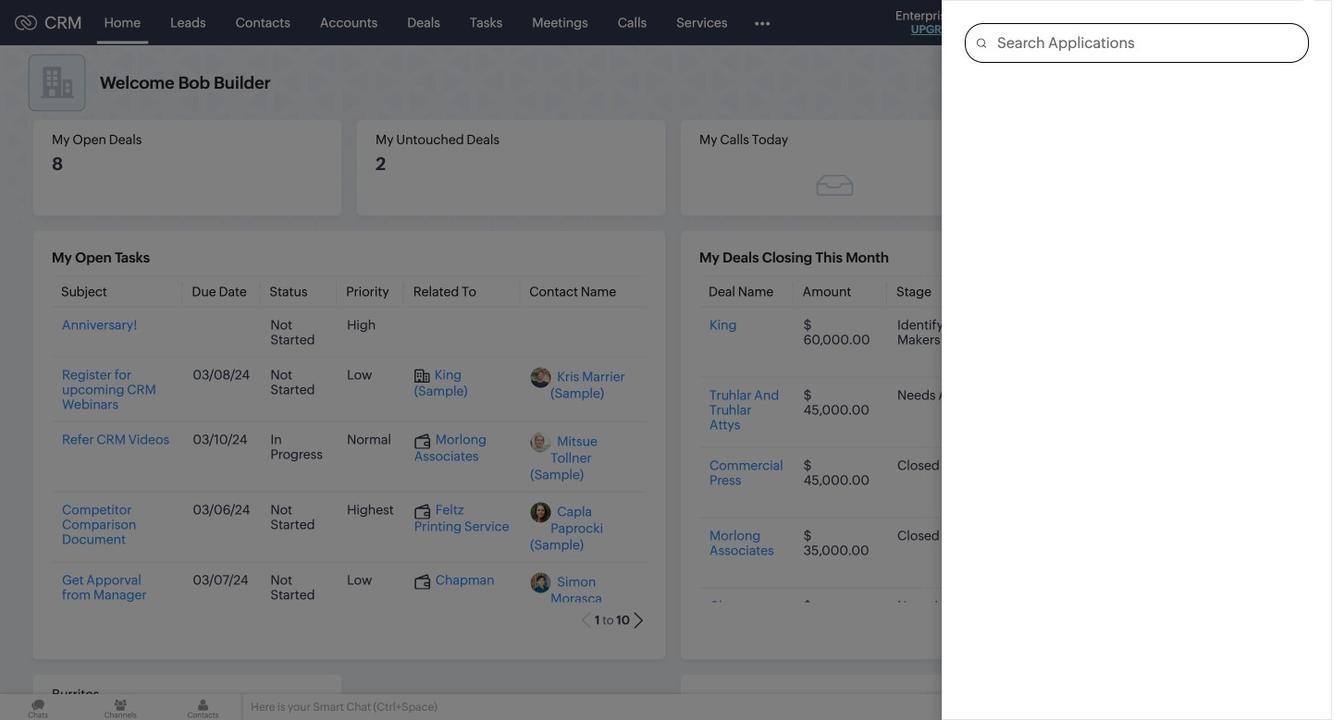 Task type: vqa. For each thing, say whether or not it's contained in the screenshot.
Chats image
yes



Task type: describe. For each thing, give the bounding box(es) containing it.
logo image
[[15, 15, 37, 30]]

channels image
[[83, 695, 159, 721]]

signals element
[[1090, 0, 1125, 45]]

chats image
[[0, 695, 76, 721]]

signals image
[[1101, 15, 1114, 31]]



Task type: locate. For each thing, give the bounding box(es) containing it.
profile element
[[1238, 0, 1290, 45]]

create menu element
[[1007, 0, 1052, 45]]

Search Applications text field
[[986, 24, 1309, 62]]

profile image
[[1249, 8, 1279, 37]]

search element
[[1052, 0, 1090, 45]]

search image
[[1063, 15, 1079, 31]]

calendar image
[[1136, 15, 1152, 30]]

create menu image
[[1018, 12, 1041, 34]]

contacts image
[[165, 695, 241, 721]]



